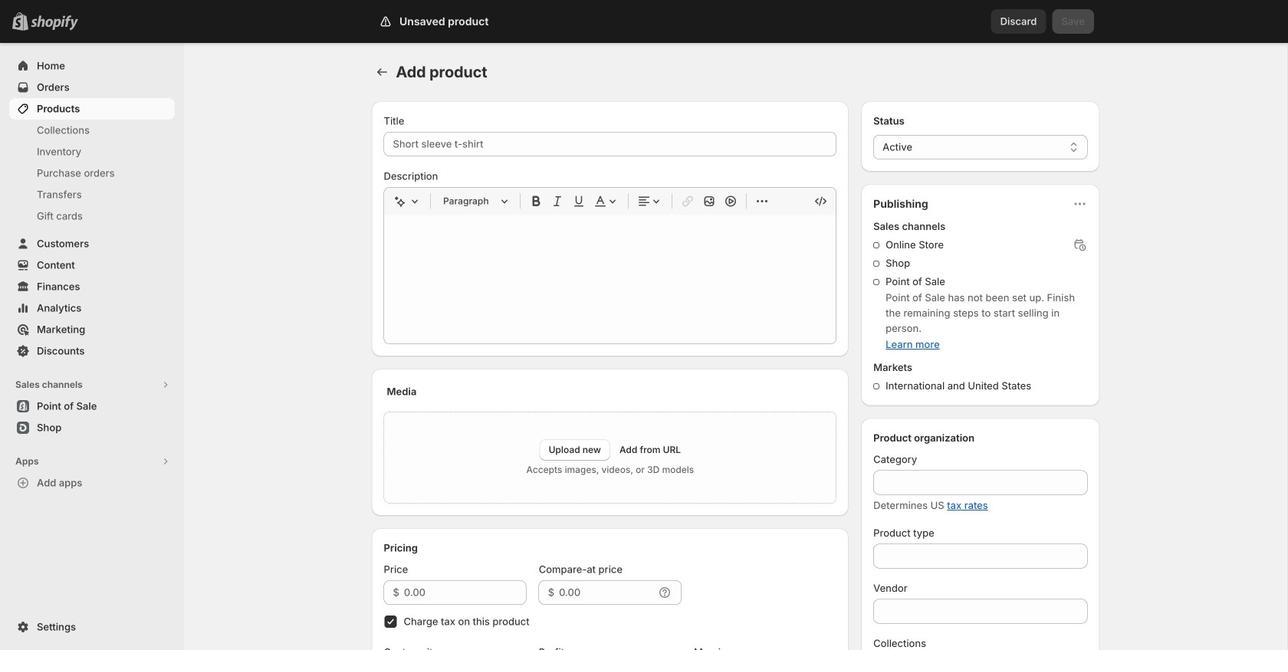 Task type: vqa. For each thing, say whether or not it's contained in the screenshot.
a to the left
no



Task type: describe. For each thing, give the bounding box(es) containing it.
shopify image
[[34, 15, 81, 30]]

0.00 text field
[[559, 580, 654, 605]]



Task type: locate. For each thing, give the bounding box(es) containing it.
  text field
[[404, 580, 527, 605]]

Short sleeve t-shirt text field
[[384, 132, 837, 156]]

None text field
[[873, 470, 1088, 495], [873, 544, 1088, 569], [873, 470, 1088, 495], [873, 544, 1088, 569]]

None text field
[[873, 599, 1088, 624]]



